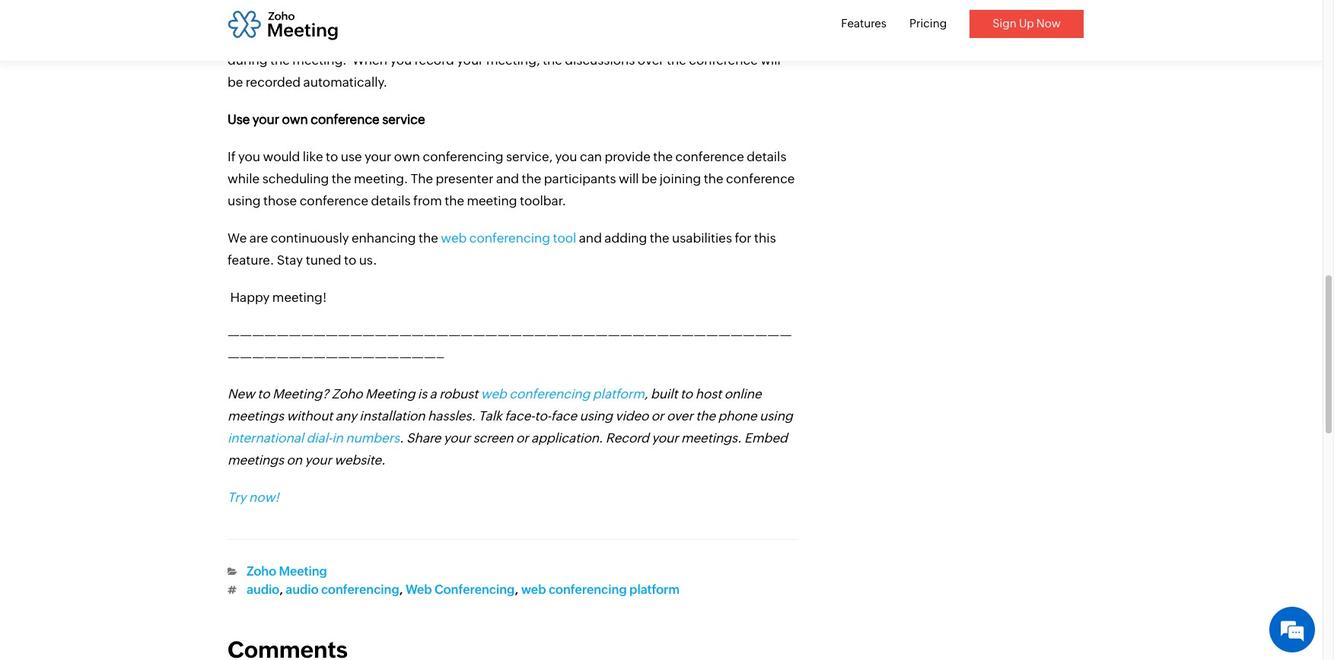 Task type: vqa. For each thing, say whether or not it's contained in the screenshot.
the "fun" in the best part is, these games are entirely for fun and aren't meant as a way for sales managers to monitor your team'
no



Task type: locate. For each thing, give the bounding box(es) containing it.
presenter
[[436, 171, 494, 187]]

or down built
[[652, 409, 664, 424]]

to left the us.
[[344, 253, 357, 268]]

1 horizontal spatial and
[[496, 171, 519, 187]]

web conferencing link
[[406, 583, 515, 598]]

sign up now link
[[970, 10, 1084, 38]]

join
[[657, 30, 679, 46]]

tuned
[[306, 253, 341, 268]]

—————————————————–
[[228, 349, 445, 365]]

platform for new to meeting? zoho meeting is a robust web conferencing platform
[[593, 387, 645, 402]]

the up recorded at the top left
[[270, 53, 290, 68]]

1 horizontal spatial in
[[543, 30, 554, 46]]

your right record
[[652, 431, 679, 446]]

1 horizontal spatial using
[[580, 409, 613, 424]]

recorded
[[246, 75, 301, 90]]

scheduling
[[262, 171, 329, 187]]

2 vertical spatial and
[[579, 231, 602, 246]]

to right like
[[326, 149, 338, 164]]

from
[[413, 193, 442, 209]]

2 horizontal spatial web
[[521, 583, 546, 598]]

zoho up audio link in the left of the page
[[247, 565, 276, 579]]

over down join
[[638, 53, 664, 68]]

over
[[638, 53, 664, 68], [667, 409, 693, 424]]

numbers
[[346, 431, 400, 446]]

conference
[[704, 30, 772, 46], [689, 53, 758, 68], [311, 112, 380, 127], [676, 149, 745, 164], [726, 171, 795, 187], [300, 193, 369, 209]]

web for ,
[[521, 583, 546, 598]]

0 vertical spatial web conferencing platform link
[[481, 387, 645, 402]]

host
[[696, 387, 722, 402]]

participant
[[307, 30, 373, 46]]

over inside , built to host online meetings without any installation hassles. talk face-to-face using video or over the phone using international dial-in numbers
[[667, 409, 693, 424]]

1 horizontal spatial or
[[652, 409, 664, 424]]

1 vertical spatial in
[[332, 431, 343, 446]]

talk
[[479, 409, 502, 424]]

1 horizontal spatial any
[[451, 30, 472, 46]]

0 vertical spatial platform
[[593, 387, 645, 402]]

any left of
[[451, 30, 472, 46]]

1 meetings from the top
[[228, 409, 284, 424]]

, built to host online meetings without any installation hassles. talk face-to-face using video or over the phone using international dial-in numbers
[[228, 387, 793, 446]]

audio down zoho meeting
[[247, 583, 279, 598]]

0 horizontal spatial meeting
[[279, 565, 327, 579]]

web down the from
[[441, 231, 467, 246]]

0 vertical spatial zoho
[[332, 387, 363, 402]]

own up the
[[394, 149, 420, 164]]

0 horizontal spatial any
[[336, 409, 357, 424]]

own up would
[[282, 112, 308, 127]]

your inside if you would like to use your own conferencing service, you can provide the conference details while scheduling the meeting. the presenter and the participants will be joining the conference using those conference details from the meeting toolbar.
[[365, 149, 392, 164]]

0 horizontal spatial and
[[252, 30, 275, 46]]

0 horizontal spatial own
[[282, 112, 308, 127]]

using up embed
[[760, 409, 793, 424]]

1 horizontal spatial will
[[761, 53, 781, 68]]

0 vertical spatial over
[[638, 53, 664, 68]]

in left options
[[543, 30, 554, 46]]

meetings down international
[[228, 453, 284, 468]]

automatically.
[[303, 75, 388, 90]]

0 vertical spatial web
[[441, 231, 467, 246]]

audio up discussions
[[557, 30, 591, 46]]

audio inside you and your participant may choose any of the built-in audio options to join the conference during the meeting.  when you record your meeting, the discussions over the conference will be recorded automatically.
[[557, 30, 591, 46]]

your up meeting.
[[365, 149, 392, 164]]

2 horizontal spatial audio
[[557, 30, 591, 46]]

audio
[[557, 30, 591, 46], [247, 583, 279, 598], [286, 583, 319, 598]]

1 vertical spatial and
[[496, 171, 519, 187]]

1 vertical spatial zoho
[[247, 565, 276, 579]]

to left host
[[681, 387, 693, 402]]

0 horizontal spatial be
[[228, 75, 243, 90]]

you inside you and your participant may choose any of the built-in audio options to join the conference during the meeting.  when you record your meeting, the discussions over the conference will be recorded automatically.
[[390, 53, 412, 68]]

discussions
[[565, 53, 635, 68]]

1 vertical spatial web conferencing platform link
[[521, 583, 680, 598]]

to left join
[[642, 30, 654, 46]]

over down built
[[667, 409, 693, 424]]

0 vertical spatial will
[[761, 53, 781, 68]]

and right tool on the top of page
[[579, 231, 602, 246]]

hashtag image
[[228, 586, 237, 595]]

web up talk
[[481, 387, 507, 402]]

1 horizontal spatial audio
[[286, 583, 319, 598]]

you down may
[[390, 53, 412, 68]]

to inside if you would like to use your own conferencing service, you can provide the conference details while scheduling the meeting. the presenter and the participants will be joining the conference using those conference details from the meeting toolbar.
[[326, 149, 338, 164]]

the right of
[[490, 30, 509, 46]]

using inside if you would like to use your own conferencing service, you can provide the conference details while scheduling the meeting. the presenter and the participants will be joining the conference using those conference details from the meeting toolbar.
[[228, 193, 261, 209]]

conferencing
[[423, 149, 504, 164], [470, 231, 550, 246], [510, 387, 590, 402], [321, 583, 399, 598], [549, 583, 627, 598]]

the inside , built to host online meetings without any installation hassles. talk face-to-face using video or over the phone using international dial-in numbers
[[696, 409, 716, 424]]

1 vertical spatial any
[[336, 409, 357, 424]]

0 horizontal spatial in
[[332, 431, 343, 446]]

1 vertical spatial over
[[667, 409, 693, 424]]

audio link
[[247, 583, 279, 598]]

can
[[580, 149, 602, 164]]

up
[[1019, 17, 1035, 30]]

pricing link
[[910, 17, 947, 30]]

the down 'presenter'
[[445, 193, 464, 209]]

——————————————————————————————————————————————
[[228, 327, 792, 343]]

and
[[252, 30, 275, 46], [496, 171, 519, 187], [579, 231, 602, 246]]

0 vertical spatial and
[[252, 30, 275, 46]]

2 horizontal spatial you
[[555, 149, 578, 164]]

0 vertical spatial any
[[451, 30, 472, 46]]

usabilities
[[672, 231, 732, 246]]

meeting up installation at the bottom left of page
[[366, 387, 415, 402]]

1 horizontal spatial web
[[481, 387, 507, 402]]

0 horizontal spatial you
[[238, 149, 260, 164]]

audio down zoho meeting link
[[286, 583, 319, 598]]

in inside , built to host online meetings without any installation hassles. talk face-to-face using video or over the phone using international dial-in numbers
[[332, 431, 343, 446]]

platform for audio , audio conferencing , web conferencing , web conferencing platform
[[630, 583, 680, 598]]

,
[[645, 387, 648, 402], [279, 583, 283, 598], [399, 583, 403, 598], [515, 583, 519, 598]]

the
[[411, 171, 433, 187]]

continuously
[[271, 231, 349, 246]]

share
[[407, 431, 441, 446]]

1 vertical spatial details
[[371, 193, 411, 209]]

zoho down —————————————————– at the left of page
[[332, 387, 363, 402]]

0 horizontal spatial or
[[516, 431, 529, 446]]

your down dial-
[[305, 453, 332, 468]]

1 horizontal spatial meeting
[[366, 387, 415, 402]]

1 horizontal spatial details
[[747, 149, 787, 164]]

conferencing inside if you would like to use your own conferencing service, you can provide the conference details while scheduling the meeting. the presenter and the participants will be joining the conference using those conference details from the meeting toolbar.
[[423, 149, 504, 164]]

web right the conferencing
[[521, 583, 546, 598]]

us.
[[359, 253, 377, 268]]

the inside and adding the usabilities for this feature. stay tuned to us.
[[650, 231, 670, 246]]

using right face
[[580, 409, 613, 424]]

be
[[228, 75, 243, 90], [642, 171, 657, 187]]

0 vertical spatial details
[[747, 149, 787, 164]]

the right adding
[[650, 231, 670, 246]]

0 vertical spatial meeting
[[366, 387, 415, 402]]

0 vertical spatial be
[[228, 75, 243, 90]]

you and your participant may choose any of the built-in audio options to join the conference during the meeting.  when you record your meeting, the discussions over the conference will be recorded automatically.
[[228, 30, 781, 90]]

1 horizontal spatial own
[[394, 149, 420, 164]]

audio conferencing link
[[286, 583, 399, 598]]

and inside if you would like to use your own conferencing service, you can provide the conference details while scheduling the meeting. the presenter and the participants will be joining the conference using those conference details from the meeting toolbar.
[[496, 171, 519, 187]]

1 horizontal spatial zoho
[[332, 387, 363, 402]]

own inside if you would like to use your own conferencing service, you can provide the conference details while scheduling the meeting. the presenter and the participants will be joining the conference using those conference details from the meeting toolbar.
[[394, 149, 420, 164]]

any up numbers
[[336, 409, 357, 424]]

you right if
[[238, 149, 260, 164]]

2 meetings from the top
[[228, 453, 284, 468]]

meetings up international
[[228, 409, 284, 424]]

1 horizontal spatial be
[[642, 171, 657, 187]]

hassles.
[[428, 409, 476, 424]]

be inside you and your participant may choose any of the built-in audio options to join the conference during the meeting.  when you record your meeting, the discussions over the conference will be recorded automatically.
[[228, 75, 243, 90]]

0 horizontal spatial will
[[619, 171, 639, 187]]

new to meeting? zoho meeting is a robust web conferencing platform
[[228, 387, 645, 402]]

and up meeting
[[496, 171, 519, 187]]

1 vertical spatial will
[[619, 171, 639, 187]]

audio , audio conferencing , web conferencing , web conferencing platform
[[247, 583, 680, 598]]

meetings inside . share your screen or application. record your meetings. embed meetings on your website.
[[228, 453, 284, 468]]

meeting up 'audio conferencing' link
[[279, 565, 327, 579]]

you left can
[[555, 149, 578, 164]]

1 vertical spatial meetings
[[228, 453, 284, 468]]

be down the provide
[[642, 171, 657, 187]]

0 horizontal spatial zoho
[[247, 565, 276, 579]]

or inside . share your screen or application. record your meetings. embed meetings on your website.
[[516, 431, 529, 446]]

folder open image
[[228, 568, 237, 577]]

any inside you and your participant may choose any of the built-in audio options to join the conference during the meeting.  when you record your meeting, the discussions over the conference will be recorded automatically.
[[451, 30, 472, 46]]

pricing
[[910, 17, 947, 30]]

the down use
[[332, 171, 351, 187]]

1 vertical spatial or
[[516, 431, 529, 446]]

service
[[382, 112, 425, 127]]

—————————————————————————————————————————————— —————————————————–
[[228, 327, 792, 365]]

features link
[[841, 17, 887, 30]]

embed
[[745, 431, 788, 446]]

web conferencing platform link
[[481, 387, 645, 402], [521, 583, 680, 598]]

or down face-
[[516, 431, 529, 446]]

provide
[[605, 149, 651, 164]]

your down of
[[457, 53, 484, 68]]

be inside if you would like to use your own conferencing service, you can provide the conference details while scheduling the meeting. the presenter and the participants will be joining the conference using those conference details from the meeting toolbar.
[[642, 171, 657, 187]]

0 horizontal spatial details
[[371, 193, 411, 209]]

1 vertical spatial platform
[[630, 583, 680, 598]]

the down host
[[696, 409, 716, 424]]

1 horizontal spatial over
[[667, 409, 693, 424]]

your right use
[[253, 112, 280, 127]]

meeting.
[[354, 171, 408, 187]]

and right you
[[252, 30, 275, 46]]

2 vertical spatial web
[[521, 583, 546, 598]]

robust
[[439, 387, 478, 402]]

the down the from
[[419, 231, 438, 246]]

a
[[430, 387, 437, 402]]

using down "while"
[[228, 193, 261, 209]]

try now!
[[228, 490, 279, 506]]

1 horizontal spatial you
[[390, 53, 412, 68]]

0 vertical spatial or
[[652, 409, 664, 424]]

1 vertical spatial own
[[394, 149, 420, 164]]

any inside , built to host online meetings without any installation hassles. talk face-to-face using video or over the phone using international dial-in numbers
[[336, 409, 357, 424]]

0 horizontal spatial using
[[228, 193, 261, 209]]

and inside and adding the usabilities for this feature. stay tuned to us.
[[579, 231, 602, 246]]

1 vertical spatial web
[[481, 387, 507, 402]]

0 horizontal spatial over
[[638, 53, 664, 68]]

be down "during"
[[228, 75, 243, 90]]

in up website.
[[332, 431, 343, 446]]

your
[[278, 30, 304, 46], [457, 53, 484, 68], [253, 112, 280, 127], [365, 149, 392, 164], [444, 431, 471, 446], [652, 431, 679, 446], [305, 453, 332, 468]]

meeting,
[[486, 53, 540, 68]]

2 horizontal spatial and
[[579, 231, 602, 246]]

record
[[606, 431, 649, 446]]

1 vertical spatial be
[[642, 171, 657, 187]]

0 vertical spatial meetings
[[228, 409, 284, 424]]

0 vertical spatial in
[[543, 30, 554, 46]]



Task type: describe. For each thing, give the bounding box(es) containing it.
and inside you and your participant may choose any of the built-in audio options to join the conference during the meeting.  when you record your meeting, the discussions over the conference will be recorded automatically.
[[252, 30, 275, 46]]

options
[[593, 30, 639, 46]]

use
[[341, 149, 362, 164]]

. share your screen or application. record your meetings. embed meetings on your website.
[[228, 431, 788, 468]]

international
[[228, 431, 304, 446]]

participants
[[544, 171, 616, 187]]

0 horizontal spatial audio
[[247, 583, 279, 598]]

the down join
[[667, 53, 687, 68]]

phone
[[718, 409, 757, 424]]

web conferencing tool link
[[441, 231, 577, 246]]

use your own conference service
[[228, 112, 428, 127]]

dial-
[[306, 431, 332, 446]]

zoho meeting
[[247, 565, 327, 579]]

and adding the usabilities for this feature. stay tuned to us.
[[228, 231, 776, 268]]

meetings inside , built to host online meetings without any installation hassles. talk face-to-face using video or over the phone using international dial-in numbers
[[228, 409, 284, 424]]

those
[[263, 193, 297, 209]]

0 horizontal spatial web
[[441, 231, 467, 246]]

try
[[228, 490, 246, 506]]

application.
[[532, 431, 603, 446]]

1 vertical spatial meeting
[[279, 565, 327, 579]]

the down built-
[[543, 53, 563, 68]]

is
[[418, 387, 427, 402]]

try now! link
[[228, 490, 279, 506]]

adding
[[605, 231, 647, 246]]

zoho meeting link
[[247, 565, 327, 579]]

web
[[406, 583, 432, 598]]

while
[[228, 171, 260, 187]]

built-
[[512, 30, 543, 46]]

if
[[228, 149, 236, 164]]

enhancing
[[352, 231, 416, 246]]

during
[[228, 53, 268, 68]]

face
[[551, 409, 577, 424]]

features
[[841, 17, 887, 30]]

service,
[[506, 149, 553, 164]]

conferencing
[[435, 583, 515, 598]]

meeting
[[467, 193, 517, 209]]

now!
[[249, 490, 279, 506]]

sign up now
[[993, 17, 1061, 30]]

to inside , built to host online meetings without any installation hassles. talk face-to-face using video or over the phone using international dial-in numbers
[[681, 387, 693, 402]]

would
[[263, 149, 300, 164]]

without
[[287, 409, 333, 424]]

, inside , built to host online meetings without any installation hassles. talk face-to-face using video or over the phone using international dial-in numbers
[[645, 387, 648, 402]]

your down hassles.
[[444, 431, 471, 446]]

we are continuously enhancing the web conferencing tool
[[228, 231, 577, 246]]

or inside , built to host online meetings without any installation hassles. talk face-to-face using video or over the phone using international dial-in numbers
[[652, 409, 664, 424]]

meeting?
[[273, 387, 329, 402]]

joining
[[660, 171, 701, 187]]

use
[[228, 112, 250, 127]]

happy meeting!
[[230, 290, 327, 305]]

your up recorded at the top left
[[278, 30, 304, 46]]

happy
[[230, 290, 270, 305]]

the right join
[[681, 30, 701, 46]]

built
[[651, 387, 678, 402]]

will inside if you would like to use your own conferencing service, you can provide the conference details while scheduling the meeting. the presenter and the participants will be joining the conference using those conference details from the meeting toolbar.
[[619, 171, 639, 187]]

over inside you and your participant may choose any of the built-in audio options to join the conference during the meeting.  when you record your meeting, the discussions over the conference will be recorded automatically.
[[638, 53, 664, 68]]

of
[[475, 30, 487, 46]]

international dial-in numbers link
[[228, 431, 400, 446]]

screen
[[473, 431, 514, 446]]

face-
[[505, 409, 535, 424]]

0 vertical spatial own
[[282, 112, 308, 127]]

the right joining
[[704, 171, 724, 187]]

toolbar.
[[520, 193, 566, 209]]

choose
[[404, 30, 448, 46]]

you
[[228, 30, 249, 46]]

the down service, in the top left of the page
[[522, 171, 542, 187]]

are
[[250, 231, 268, 246]]

to inside you and your participant may choose any of the built-in audio options to join the conference during the meeting.  when you record your meeting, the discussions over the conference will be recorded automatically.
[[642, 30, 654, 46]]

on
[[287, 453, 302, 468]]

2 horizontal spatial using
[[760, 409, 793, 424]]

stay
[[277, 253, 303, 268]]

sign
[[993, 17, 1017, 30]]

web for robust
[[481, 387, 507, 402]]

we
[[228, 231, 247, 246]]

like
[[303, 149, 323, 164]]

may
[[376, 30, 401, 46]]

meeting.  when
[[293, 53, 388, 68]]

now
[[1037, 17, 1061, 30]]

meeting!
[[272, 290, 327, 305]]

tool
[[553, 231, 577, 246]]

in inside you and your participant may choose any of the built-in audio options to join the conference during the meeting.  when you record your meeting, the discussions over the conference will be recorded automatically.
[[543, 30, 554, 46]]

record
[[415, 53, 454, 68]]

.
[[400, 431, 404, 446]]

to-
[[535, 409, 551, 424]]

meetings.
[[681, 431, 742, 446]]

installation
[[360, 409, 425, 424]]

video
[[616, 409, 649, 424]]

will inside you and your participant may choose any of the built-in audio options to join the conference during the meeting.  when you record your meeting, the discussions over the conference will be recorded automatically.
[[761, 53, 781, 68]]

if you would like to use your own conferencing service, you can provide the conference details while scheduling the meeting. the presenter and the participants will be joining the conference using those conference details from the meeting toolbar.
[[228, 149, 795, 209]]

to right new
[[258, 387, 270, 402]]

the up joining
[[653, 149, 673, 164]]

this
[[755, 231, 776, 246]]

website.
[[334, 453, 386, 468]]

new
[[228, 387, 255, 402]]

to inside and adding the usabilities for this feature. stay tuned to us.
[[344, 253, 357, 268]]



